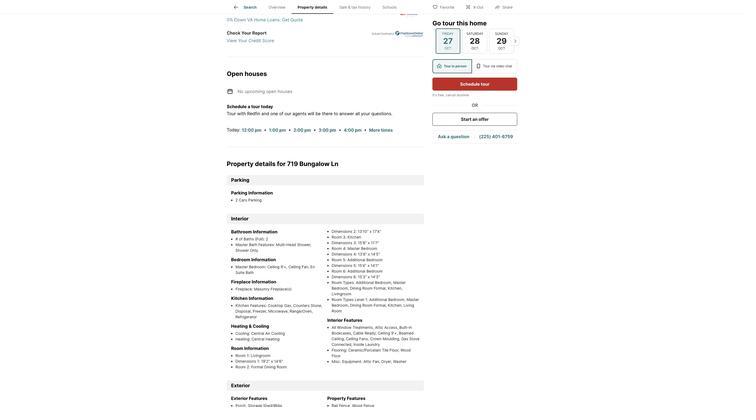 Task type: describe. For each thing, give the bounding box(es) containing it.
tour via video chat
[[483, 64, 512, 68]]

additional up 15'4" on the left bottom
[[347, 258, 365, 263]]

2 • from the left
[[289, 127, 291, 133]]

more
[[369, 128, 380, 133]]

check your report view your credit score
[[227, 30, 274, 43]]

schedule tour button
[[433, 78, 517, 91]]

2 inside bathroom information # of baths (full): 2
[[266, 237, 268, 242]]

share
[[503, 5, 513, 9]]

dimensions 2: 13'10" x 17'4" room 3: kitchen dimensions 3: 15'8" x 11'7" room 4: master bedroom dimensions 4: 13'8" x 14'5" room 5: additional bedroom dimensions 5: 15'4" x 14'1" room 6: additional bedroom dimensions 6: 15'3" x 14'3"
[[332, 230, 383, 280]]

schedule for schedule tour
[[460, 82, 480, 87]]

interior features all window treatments, attic access, built-in bookcases, cable ready, ceiling 9'+, beamed ceiling, ceiling fans, crown moulding, gas stove connected, inside laundry
[[327, 318, 420, 347]]

0 horizontal spatial 4:
[[343, 247, 347, 251]]

19'2"
[[261, 360, 270, 364]]

x left 14'1"
[[368, 264, 370, 268]]

livingroom inside room information room 1: livingroom dimensions 1: 19'2" x 14'6" room 2: formal dining room
[[251, 354, 270, 359]]

bathroom information # of baths (full): 2
[[231, 230, 278, 242]]

details for property details for 719 bungalow ln
[[255, 160, 276, 168]]

interior for interior features all window treatments, attic access, built-in bookcases, cable ready, ceiling 9'+, beamed ceiling, ceiling fans, crown moulding, gas stove connected, inside laundry
[[327, 318, 343, 324]]

information for fireplace
[[252, 280, 276, 285]]

oct for 29
[[498, 46, 505, 50]]

11'7"
[[371, 241, 379, 246]]

& for tax
[[348, 5, 351, 10]]

refrigerator
[[236, 315, 257, 320]]

bedroom down 11'7"
[[361, 247, 377, 251]]

connected,
[[332, 343, 353, 347]]

bedroom, down 14'3"
[[375, 281, 392, 285]]

oct for 28
[[472, 46, 478, 50]]

check
[[227, 30, 241, 36]]

a for va
[[237, 9, 240, 15]]

cars
[[239, 198, 247, 203]]

15'3"
[[358, 275, 367, 280]]

answer
[[339, 111, 354, 116]]

1 horizontal spatial cooling
[[271, 332, 285, 336]]

kitchen for kitchen features:
[[236, 304, 249, 308]]

3 pm from the left
[[304, 128, 311, 133]]

1 horizontal spatial 4:
[[354, 252, 357, 257]]

open
[[266, 89, 276, 94]]

parking for parking information 2 cars parking
[[231, 191, 247, 196]]

1:00
[[269, 128, 278, 133]]

it's free, cancel anytime
[[433, 93, 469, 97]]

sale & tax history
[[339, 5, 371, 10]]

0 vertical spatial 5:
[[343, 258, 346, 263]]

share button
[[490, 1, 517, 12]]

ceiling,
[[332, 337, 345, 342]]

property for property details for 719 bungalow ln
[[227, 160, 254, 168]]

questions.
[[371, 111, 393, 116]]

401-
[[492, 134, 502, 140]]

dining inside room information room 1: livingroom dimensions 1: 19'2" x 14'6" room 2: formal dining room
[[264, 365, 276, 370]]

oct for 27
[[445, 46, 452, 50]]

x left 11'7"
[[368, 241, 370, 246]]

bedroom, down the room types:
[[332, 286, 349, 291]]

baths
[[244, 237, 254, 242]]

heating & cooling cooling: central air cooling heating: central heating
[[231, 324, 285, 342]]

there
[[322, 111, 333, 116]]

1 vertical spatial houses
[[278, 89, 292, 94]]

schedule a tour today tour with redfin and one of our agents will be there to answer all your questions.
[[227, 104, 393, 116]]

room information room 1: livingroom dimensions 1: 19'2" x 14'6" room 2: formal dining room
[[231, 346, 287, 370]]

13'8"
[[358, 252, 367, 257]]

dryer,
[[381, 360, 392, 365]]

property for property features
[[327, 397, 346, 402]]

property for property details
[[298, 5, 314, 10]]

this
[[457, 20, 468, 27]]

stove
[[409, 337, 420, 342]]

1: for information
[[247, 354, 250, 359]]

air
[[265, 332, 270, 336]]

x-out button
[[461, 1, 488, 12]]

tour for schedule
[[481, 82, 490, 87]]

ceiling right bedroom:
[[267, 265, 280, 270]]

an
[[473, 117, 478, 122]]

kitchen for kitchen information
[[231, 296, 248, 302]]

exterior features
[[231, 397, 268, 402]]

fireplace(s)
[[271, 287, 292, 292]]

go tour this home
[[433, 20, 487, 27]]

via
[[491, 64, 495, 68]]

your
[[361, 111, 370, 116]]

0 vertical spatial bath
[[249, 243, 257, 247]]

4:00
[[344, 128, 354, 133]]

3:00
[[319, 128, 329, 133]]

14'5"
[[371, 252, 380, 257]]

0 horizontal spatial heating
[[231, 324, 248, 330]]

multi-head shower, shower only
[[236, 243, 311, 253]]

fan, for dryer,
[[373, 360, 380, 365]]

2: inside dimensions 2: 13'10" x 17'4" room 3: kitchen dimensions 3: 15'8" x 11'7" room 4: master bedroom dimensions 4: 13'8" x 14'5" room 5: additional bedroom dimensions 5: 15'4" x 14'1" room 6: additional bedroom dimensions 6: 15'3" x 14'3"
[[354, 230, 357, 234]]

today: 12:00 pm • 1:00 pm • 2:00 pm • 3:00 pm • 4:00 pm • more times
[[227, 127, 393, 133]]

room types:
[[332, 281, 356, 285]]

tab list containing search
[[227, 0, 407, 14]]

today
[[261, 104, 273, 109]]

disposal,
[[236, 310, 252, 314]]

get
[[282, 17, 289, 22]]

12:00 pm button
[[242, 127, 262, 134]]

kitchen inside dimensions 2: 13'10" x 17'4" room 3: kitchen dimensions 3: 15'8" x 11'7" room 4: master bedroom dimensions 4: 13'8" x 14'5" room 5: additional bedroom dimensions 5: 15'4" x 14'1" room 6: additional bedroom dimensions 6: 15'3" x 14'3"
[[348, 235, 361, 240]]

view your credit score link
[[227, 37, 427, 44]]

question
[[451, 134, 469, 140]]

tour via video chat option
[[472, 59, 517, 73]]

0 vertical spatial 3:
[[343, 235, 347, 240]]

all
[[355, 111, 360, 116]]

details for property details
[[315, 5, 327, 10]]

bedroom down 14'1"
[[367, 269, 383, 274]]

bedroom information
[[231, 257, 276, 263]]

features for interior
[[344, 318, 363, 324]]

inside
[[354, 343, 364, 347]]

home
[[254, 17, 266, 22]]

counters
[[293, 304, 310, 308]]

sunday
[[495, 32, 508, 36]]

1 vertical spatial your
[[238, 38, 247, 43]]

1 horizontal spatial heating
[[266, 337, 280, 342]]

information for parking
[[248, 191, 273, 196]]

14'1"
[[371, 264, 379, 268]]

fans,
[[359, 337, 369, 342]]

2 vertical spatial parking
[[248, 198, 262, 203]]

& for cooling
[[249, 324, 252, 330]]

built-
[[399, 326, 409, 330]]

bedroom down shower
[[231, 257, 250, 263]]

x inside room information room 1: livingroom dimensions 1: 19'2" x 14'6" room 2: formal dining room
[[271, 360, 273, 364]]

0 vertical spatial features:
[[258, 243, 275, 247]]

ceiling 9'+, ceiling fan, en suite bath
[[236, 265, 315, 275]]

2 vertical spatial 1:
[[257, 360, 260, 364]]

information for room
[[244, 346, 269, 352]]

advertisement for check your report view your credit score
[[372, 32, 394, 36]]

tour for tour in person
[[444, 64, 451, 68]]

tile
[[382, 349, 389, 353]]

quote
[[291, 17, 303, 22]]

x-
[[473, 5, 477, 9]]

friday
[[443, 32, 454, 36]]

agents
[[293, 111, 307, 116]]

start
[[461, 117, 472, 122]]

0 vertical spatial central
[[251, 332, 264, 336]]

0 horizontal spatial attic
[[363, 360, 372, 365]]

kitchen features:
[[236, 304, 268, 308]]

15'4"
[[358, 264, 367, 268]]

cancel
[[446, 93, 456, 97]]

0 vertical spatial your
[[242, 30, 251, 36]]

(225) 401-6759
[[479, 134, 513, 140]]

ask a question link
[[438, 134, 469, 140]]

1 vertical spatial 6:
[[354, 275, 357, 280]]

tax
[[352, 5, 357, 10]]

schedule tour
[[460, 82, 490, 87]]

history
[[358, 5, 371, 10]]

schedule for schedule a tour today tour with redfin and one of our agents will be there to answer all your questions.
[[227, 104, 247, 109]]

treatments,
[[353, 326, 374, 330]]

master inside dimensions 2: 13'10" x 17'4" room 3: kitchen dimensions 3: 15'8" x 11'7" room 4: master bedroom dimensions 4: 13'8" x 14'5" room 5: additional bedroom dimensions 5: 15'4" x 14'1" room 6: additional bedroom dimensions 6: 15'3" x 14'3"
[[348, 247, 360, 251]]

formal, for room types:
[[374, 286, 387, 291]]

1 pm from the left
[[255, 128, 262, 133]]

open houses
[[227, 70, 267, 78]]

suite
[[236, 271, 245, 275]]

misc.
[[332, 360, 341, 365]]

favorite button
[[428, 1, 459, 12]]

en
[[311, 265, 315, 270]]

anytime
[[457, 93, 469, 97]]

(225)
[[479, 134, 491, 140]]

0 vertical spatial cooling
[[253, 324, 269, 330]]

2: inside room information room 1: livingroom dimensions 1: 19'2" x 14'6" room 2: formal dining room
[[247, 365, 250, 370]]

open
[[227, 70, 243, 78]]

0 horizontal spatial va
[[241, 9, 247, 15]]

parking for parking
[[231, 178, 249, 183]]

and
[[262, 111, 269, 116]]

wood
[[401, 349, 411, 353]]



Task type: vqa. For each thing, say whether or not it's contained in the screenshot.


Task type: locate. For each thing, give the bounding box(es) containing it.
a right ask
[[447, 134, 450, 140]]

sale & tax history tab
[[333, 1, 377, 14]]

kitchen, inside additional bedroom, master bedroom, dining room formal, kitchen, livingroom
[[388, 286, 403, 291]]

tour up redfin at left
[[251, 104, 260, 109]]

tour left person
[[444, 64, 451, 68]]

tour left via at right
[[483, 64, 490, 68]]

information for bathroom
[[253, 230, 278, 235]]

1 horizontal spatial tour
[[444, 64, 451, 68]]

• left 2:00
[[289, 127, 291, 133]]

1 horizontal spatial attic
[[375, 326, 383, 330]]

a for question
[[447, 134, 450, 140]]

oct inside the saturday 28 oct
[[472, 46, 478, 50]]

2 vertical spatial dining
[[264, 365, 276, 370]]

1 horizontal spatial oct
[[472, 46, 478, 50]]

in inside the tour in person option
[[452, 64, 455, 68]]

0 horizontal spatial 9'+,
[[281, 265, 287, 270]]

tab list
[[227, 0, 407, 14]]

sunday 29 oct
[[495, 32, 508, 50]]

a inside find a va loan 0% down va home loans: get quote
[[237, 9, 240, 15]]

2
[[236, 198, 238, 203], [266, 237, 268, 242]]

1 horizontal spatial va
[[247, 17, 253, 22]]

dining down level
[[350, 304, 361, 308]]

1 horizontal spatial of
[[279, 111, 283, 116]]

formal, down 14'3"
[[374, 286, 387, 291]]

tour inside schedule a tour today tour with redfin and one of our agents will be there to answer all your questions.
[[227, 111, 236, 116]]

schedule up 'anytime'
[[460, 82, 480, 87]]

0 horizontal spatial 1:
[[247, 354, 250, 359]]

central left air
[[251, 332, 264, 336]]

oct down 29
[[498, 46, 505, 50]]

1 vertical spatial heating
[[266, 337, 280, 342]]

parking
[[231, 178, 249, 183], [231, 191, 247, 196], [248, 198, 262, 203]]

1 vertical spatial 5:
[[354, 264, 357, 268]]

more times link
[[369, 128, 393, 133]]

0 horizontal spatial 6:
[[343, 269, 346, 274]]

1 vertical spatial 2
[[266, 237, 268, 242]]

dining inside additional bedroom, master bedroom, dining room formal, kitchen, livingroom
[[350, 286, 361, 291]]

4:
[[343, 247, 347, 251], [354, 252, 357, 257]]

None button
[[436, 28, 461, 54], [463, 29, 487, 54], [490, 29, 514, 54], [436, 28, 461, 54], [463, 29, 487, 54], [490, 29, 514, 54]]

0 vertical spatial 1:
[[365, 298, 368, 302]]

bath
[[249, 243, 257, 247], [246, 271, 254, 275]]

1 vertical spatial parking
[[231, 191, 247, 196]]

formal, inside additional bedroom, master bedroom, dining room formal, kitchen, living room
[[374, 304, 387, 308]]

additional down 15'4" on the left bottom
[[348, 269, 366, 274]]

& down refrigerator
[[249, 324, 252, 330]]

information for kitchen
[[249, 296, 273, 302]]

0 vertical spatial kitchen,
[[388, 286, 403, 291]]

1 horizontal spatial 3:
[[354, 241, 357, 246]]

1 vertical spatial livingroom
[[251, 354, 270, 359]]

exterior
[[231, 384, 250, 389], [231, 397, 248, 402]]

1 vertical spatial interior
[[327, 318, 343, 324]]

ceiling left en
[[289, 265, 301, 270]]

schedule up with at the left
[[227, 104, 247, 109]]

2 pm from the left
[[279, 128, 286, 133]]

x left 17'4"
[[370, 230, 372, 234]]

1 horizontal spatial 2:
[[354, 230, 357, 234]]

1: right level
[[365, 298, 368, 302]]

0 vertical spatial livingroom
[[332, 292, 352, 297]]

livingroom inside additional bedroom, master bedroom, dining room formal, kitchen, livingroom
[[332, 292, 352, 297]]

fireplace:
[[236, 287, 253, 292]]

2 horizontal spatial tour
[[483, 64, 490, 68]]

1 vertical spatial of
[[239, 237, 243, 242]]

0 horizontal spatial 2:
[[247, 365, 250, 370]]

room inside additional bedroom, master bedroom, dining room formal, kitchen, livingroom
[[362, 286, 373, 291]]

schedule inside 'schedule tour' button
[[460, 82, 480, 87]]

tour inside tour via video chat option
[[483, 64, 490, 68]]

cooling:
[[236, 332, 250, 336]]

overview tab
[[263, 1, 292, 14]]

0 horizontal spatial interior
[[231, 216, 249, 222]]

1 vertical spatial tour
[[481, 82, 490, 87]]

tour down tour via video chat option
[[481, 82, 490, 87]]

of inside schedule a tour today tour with redfin and one of our agents will be there to answer all your questions.
[[279, 111, 283, 116]]

types
[[343, 298, 354, 302]]

0 horizontal spatial 5:
[[343, 258, 346, 263]]

0 horizontal spatial houses
[[245, 70, 267, 78]]

details inside the property details tab
[[315, 5, 327, 10]]

1 vertical spatial in
[[409, 326, 412, 330]]

1 horizontal spatial in
[[452, 64, 455, 68]]

bath inside ceiling 9'+, ceiling fan, en suite bath
[[246, 271, 254, 275]]

1 vertical spatial schedule
[[227, 104, 247, 109]]

information inside fireplace information fireplace: masonry fireplace(s)
[[252, 280, 276, 285]]

ask
[[438, 134, 446, 140]]

a for tour
[[248, 104, 250, 109]]

1 vertical spatial kitchen,
[[388, 304, 403, 308]]

0 horizontal spatial tour
[[251, 104, 260, 109]]

0 vertical spatial details
[[315, 5, 327, 10]]

0 vertical spatial exterior
[[231, 384, 250, 389]]

find a va loan 0% down va home loans: get quote
[[227, 9, 303, 22]]

master inside additional bedroom, master bedroom, dining room formal, kitchen, living room
[[407, 298, 419, 302]]

1: for types
[[365, 298, 368, 302]]

1 vertical spatial details
[[255, 160, 276, 168]]

interior up all
[[327, 318, 343, 324]]

oct inside the friday 27 oct
[[445, 46, 452, 50]]

va down loan in the left top of the page
[[247, 17, 253, 22]]

0 vertical spatial of
[[279, 111, 283, 116]]

5 • from the left
[[364, 127, 367, 133]]

9'+, up moulding,
[[391, 331, 398, 336]]

pm right the 1:00
[[279, 128, 286, 133]]

bath up only
[[249, 243, 257, 247]]

information inside room information room 1: livingroom dimensions 1: 19'2" x 14'6" room 2: formal dining room
[[244, 346, 269, 352]]

5: left 15'4" on the left bottom
[[354, 264, 357, 268]]

dimensions inside room information room 1: livingroom dimensions 1: 19'2" x 14'6" room 2: formal dining room
[[236, 360, 256, 364]]

fan, inside ceiling 9'+, ceiling fan, en suite bath
[[302, 265, 309, 270]]

houses
[[245, 70, 267, 78], [278, 89, 292, 94]]

(full):
[[255, 237, 265, 242]]

1 vertical spatial 2:
[[247, 365, 250, 370]]

down
[[234, 17, 246, 22]]

dining down 19'2"
[[264, 365, 276, 370]]

3 • from the left
[[314, 127, 316, 133]]

ceramic/porcelain
[[348, 349, 381, 353]]

& left tax at the left top of page
[[348, 5, 351, 10]]

find
[[227, 9, 236, 15]]

laundry
[[365, 343, 380, 347]]

overview
[[269, 5, 286, 10]]

property inside tab
[[298, 5, 314, 10]]

video
[[496, 64, 505, 68]]

dining
[[350, 286, 361, 291], [350, 304, 361, 308], [264, 365, 276, 370]]

information inside bathroom information # of baths (full): 2
[[253, 230, 278, 235]]

6: up the room types:
[[343, 269, 346, 274]]

0 horizontal spatial cooling
[[253, 324, 269, 330]]

0 horizontal spatial oct
[[445, 46, 452, 50]]

your
[[242, 30, 251, 36], [238, 38, 247, 43]]

interior for interior
[[231, 216, 249, 222]]

details up 0% down va home loans: get quote 'link'
[[315, 5, 327, 10]]

x
[[370, 230, 372, 234], [368, 241, 370, 246], [368, 252, 370, 257], [368, 264, 370, 268], [368, 275, 370, 280], [271, 360, 273, 364]]

1 horizontal spatial interior
[[327, 318, 343, 324]]

tour inside button
[[481, 82, 490, 87]]

1 vertical spatial fan,
[[373, 360, 380, 365]]

0 horizontal spatial 2
[[236, 198, 238, 203]]

kitchen down "fireplace:"
[[231, 296, 248, 302]]

interior
[[231, 216, 249, 222], [327, 318, 343, 324]]

formal, for room types level 1:
[[374, 304, 387, 308]]

property details tab
[[292, 1, 333, 14]]

advertisement for find a va loan 0% down va home loans: get quote
[[372, 11, 394, 15]]

1 vertical spatial cooling
[[271, 332, 285, 336]]

2 kitchen, from the top
[[388, 304, 403, 308]]

advertisement
[[372, 11, 394, 15], [372, 32, 394, 36]]

in up beamed
[[409, 326, 412, 330]]

• left 4:00
[[339, 127, 341, 133]]

cooktop gas, counters stone, disposal, freezer, microwave, range/oven, refrigerator
[[236, 304, 322, 320]]

features for exterior
[[249, 397, 268, 402]]

1 vertical spatial attic
[[363, 360, 372, 365]]

3 oct from the left
[[498, 46, 505, 50]]

& inside tab
[[348, 5, 351, 10]]

exterior for exterior features
[[231, 397, 248, 402]]

ceramic/porcelain tile floor, wood floor
[[332, 349, 411, 359]]

1 vertical spatial kitchen
[[231, 296, 248, 302]]

a inside schedule a tour today tour with redfin and one of our agents will be there to answer all your questions.
[[248, 104, 250, 109]]

4 pm from the left
[[330, 128, 336, 133]]

formal,
[[374, 286, 387, 291], [374, 304, 387, 308]]

0 horizontal spatial livingroom
[[251, 354, 270, 359]]

6: left 15'3"
[[354, 275, 357, 280]]

cooling right air
[[271, 332, 285, 336]]

dimensions
[[332, 230, 352, 234], [332, 241, 352, 246], [332, 252, 352, 257], [332, 264, 352, 268], [332, 275, 352, 280], [236, 360, 256, 364]]

2 formal, from the top
[[374, 304, 387, 308]]

pm right 4:00
[[355, 128, 362, 133]]

tour up the friday
[[443, 20, 455, 27]]

features: up freezer,
[[250, 304, 267, 308]]

in left person
[[452, 64, 455, 68]]

1 vertical spatial 3:
[[354, 241, 357, 246]]

1 horizontal spatial 2
[[266, 237, 268, 242]]

dining for types
[[350, 304, 361, 308]]

1 • from the left
[[264, 127, 267, 133]]

1 horizontal spatial property
[[298, 5, 314, 10]]

information for bedroom
[[251, 257, 276, 263]]

x right 19'2"
[[271, 360, 273, 364]]

0 vertical spatial heating
[[231, 324, 248, 330]]

0% down va home loans: get quote link
[[227, 16, 427, 23]]

x left the 14'5"
[[368, 252, 370, 257]]

tour for tour via video chat
[[483, 64, 490, 68]]

x right 15'3"
[[368, 275, 370, 280]]

livingroom up types
[[332, 292, 352, 297]]

2 horizontal spatial a
[[447, 134, 450, 140]]

1 horizontal spatial 9'+,
[[391, 331, 398, 336]]

1 vertical spatial features:
[[250, 304, 267, 308]]

4 • from the left
[[339, 127, 341, 133]]

0 vertical spatial 2
[[236, 198, 238, 203]]

2 inside parking information 2 cars parking
[[236, 198, 238, 203]]

ceiling
[[267, 265, 280, 270], [289, 265, 301, 270], [378, 331, 390, 336], [346, 337, 358, 342]]

6:
[[343, 269, 346, 274], [354, 275, 357, 280]]

1: down heating:
[[247, 354, 250, 359]]

parking right cars
[[248, 198, 262, 203]]

2 left cars
[[236, 198, 238, 203]]

0 vertical spatial a
[[237, 9, 240, 15]]

oct down the 28 at the right top
[[472, 46, 478, 50]]

pm right 2:00
[[304, 128, 311, 133]]

va up down
[[241, 9, 247, 15]]

0 horizontal spatial 3:
[[343, 235, 347, 240]]

additional inside additional bedroom, master bedroom, dining room formal, kitchen, livingroom
[[356, 281, 374, 285]]

property features
[[327, 397, 366, 402]]

0 horizontal spatial details
[[255, 160, 276, 168]]

heating up cooling:
[[231, 324, 248, 330]]

5: up the room types:
[[343, 258, 346, 263]]

0 vertical spatial 4:
[[343, 247, 347, 251]]

2 horizontal spatial oct
[[498, 46, 505, 50]]

dining down 'types:'
[[350, 286, 361, 291]]

additional down 15'3"
[[356, 281, 374, 285]]

1 vertical spatial central
[[252, 337, 265, 342]]

1 exterior from the top
[[231, 384, 250, 389]]

bedroom, up living
[[388, 298, 406, 302]]

2 vertical spatial kitchen
[[236, 304, 249, 308]]

2 right '(full):'
[[266, 237, 268, 242]]

cooling up air
[[253, 324, 269, 330]]

2 oct from the left
[[472, 46, 478, 50]]

freezer,
[[253, 310, 267, 314]]

2 advertisement from the top
[[372, 32, 394, 36]]

information inside parking information 2 cars parking
[[248, 191, 273, 196]]

0 vertical spatial advertisement
[[372, 11, 394, 15]]

1 horizontal spatial schedule
[[460, 82, 480, 87]]

interior inside the interior features all window treatments, attic access, built-in bookcases, cable ready, ceiling 9'+, beamed ceiling, ceiling fans, crown moulding, gas stove connected, inside laundry
[[327, 318, 343, 324]]

no
[[238, 89, 244, 94]]

exterior for exterior
[[231, 384, 250, 389]]

4:00 pm button
[[344, 127, 362, 134]]

1:
[[365, 298, 368, 302], [247, 354, 250, 359], [257, 360, 260, 364]]

& inside "heating & cooling cooling: central air cooling heating: central heating"
[[249, 324, 252, 330]]

equipment:
[[342, 360, 362, 365]]

ceiling down access,
[[378, 331, 390, 336]]

features inside the interior features all window treatments, attic access, built-in bookcases, cable ready, ceiling 9'+, beamed ceiling, ceiling fans, crown moulding, gas stove connected, inside laundry
[[344, 318, 363, 324]]

start an offer
[[461, 117, 489, 122]]

tour in person
[[444, 64, 467, 68]]

28
[[470, 36, 480, 46]]

report
[[252, 30, 267, 36]]

your right view
[[238, 38, 247, 43]]

of right #
[[239, 237, 243, 242]]

list box
[[433, 59, 517, 73]]

ready,
[[365, 331, 377, 336]]

home
[[470, 20, 487, 27]]

of inside bathroom information # of baths (full): 2
[[239, 237, 243, 242]]

shower
[[236, 249, 249, 253]]

• left 3:00
[[314, 127, 316, 133]]

2: left 13'10"
[[354, 230, 357, 234]]

2 vertical spatial tour
[[251, 104, 260, 109]]

2 exterior from the top
[[231, 397, 248, 402]]

1 vertical spatial 1:
[[247, 354, 250, 359]]

attic down ceramic/porcelain tile floor, wood floor
[[363, 360, 372, 365]]

• left more
[[364, 127, 367, 133]]

0 vertical spatial in
[[452, 64, 455, 68]]

microwave,
[[268, 310, 289, 314]]

0 horizontal spatial &
[[249, 324, 252, 330]]

1 horizontal spatial 6:
[[354, 275, 357, 280]]

additional down additional bedroom, master bedroom, dining room formal, kitchen, livingroom
[[369, 298, 387, 302]]

moulding,
[[383, 337, 400, 342]]

interior up bathroom
[[231, 216, 249, 222]]

• left the 1:00
[[264, 127, 267, 133]]

your up credit
[[242, 30, 251, 36]]

0 vertical spatial 2:
[[354, 230, 357, 234]]

upcoming
[[245, 89, 265, 94]]

1 formal, from the top
[[374, 286, 387, 291]]

5 pm from the left
[[355, 128, 362, 133]]

0 horizontal spatial fan,
[[302, 265, 309, 270]]

13'10"
[[358, 230, 369, 234]]

2:
[[354, 230, 357, 234], [247, 365, 250, 370]]

1 horizontal spatial details
[[315, 5, 327, 10]]

1 oct from the left
[[445, 46, 452, 50]]

0 vertical spatial &
[[348, 5, 351, 10]]

property details
[[298, 5, 327, 10]]

loans:
[[267, 17, 281, 22]]

1: up formal
[[257, 360, 260, 364]]

room types level 1:
[[332, 298, 369, 302]]

stone,
[[311, 304, 322, 308]]

ceiling down "cable"
[[346, 337, 358, 342]]

0 vertical spatial property
[[298, 5, 314, 10]]

0 vertical spatial schedule
[[460, 82, 480, 87]]

tour left with at the left
[[227, 111, 236, 116]]

fan, down ceramic/porcelain tile floor, wood floor
[[373, 360, 380, 365]]

chat
[[506, 64, 512, 68]]

central right heating:
[[252, 337, 265, 342]]

houses up upcoming
[[245, 70, 267, 78]]

features: down '(full):'
[[258, 243, 275, 247]]

bedroom up 14'1"
[[367, 258, 383, 263]]

be
[[316, 111, 321, 116]]

tour inside option
[[444, 64, 451, 68]]

pm right 3:00
[[330, 128, 336, 133]]

livingroom up 19'2"
[[251, 354, 270, 359]]

it's
[[433, 93, 437, 97]]

1 horizontal spatial &
[[348, 5, 351, 10]]

person
[[456, 64, 467, 68]]

kitchen, left living
[[388, 304, 403, 308]]

bedroom, down types
[[332, 304, 349, 308]]

gas,
[[284, 304, 292, 308]]

view
[[227, 38, 237, 43]]

1 horizontal spatial houses
[[278, 89, 292, 94]]

floor
[[332, 354, 341, 359]]

room
[[332, 235, 342, 240], [332, 247, 342, 251], [332, 258, 342, 263], [332, 269, 342, 274], [332, 281, 342, 285], [362, 286, 373, 291], [332, 298, 342, 302], [362, 304, 373, 308], [332, 309, 342, 314], [231, 346, 243, 352], [236, 354, 246, 359], [236, 365, 246, 370], [277, 365, 287, 370]]

property
[[298, 5, 314, 10], [227, 160, 254, 168], [327, 397, 346, 402]]

kitchen up "15'8""
[[348, 235, 361, 240]]

a right find
[[237, 9, 240, 15]]

attic inside the interior features all window treatments, attic access, built-in bookcases, cable ready, ceiling 9'+, beamed ceiling, ceiling fans, crown moulding, gas stove connected, inside laundry
[[375, 326, 383, 330]]

1 horizontal spatial 1:
[[257, 360, 260, 364]]

tour in person option
[[433, 59, 472, 73]]

kitchen, for additional bedroom, master bedroom, dining room formal, kitchen, living room
[[388, 304, 403, 308]]

tour for go
[[443, 20, 455, 27]]

kitchen, inside additional bedroom, master bedroom, dining room formal, kitchen, living room
[[388, 304, 403, 308]]

9'+, inside ceiling 9'+, ceiling fan, en suite bath
[[281, 265, 287, 270]]

cooktop
[[268, 304, 283, 308]]

in inside the interior features all window treatments, attic access, built-in bookcases, cable ready, ceiling 9'+, beamed ceiling, ceiling fans, crown moulding, gas stove connected, inside laundry
[[409, 326, 412, 330]]

0 vertical spatial formal,
[[374, 286, 387, 291]]

1 horizontal spatial a
[[248, 104, 250, 109]]

schools tab
[[377, 1, 403, 14]]

0 horizontal spatial schedule
[[227, 104, 247, 109]]

attic up ready,
[[375, 326, 383, 330]]

a up redfin at left
[[248, 104, 250, 109]]

0 vertical spatial parking
[[231, 178, 249, 183]]

heating down air
[[266, 337, 280, 342]]

1 advertisement from the top
[[372, 11, 394, 15]]

property details for 719 bungalow ln
[[227, 160, 339, 168]]

additional inside additional bedroom, master bedroom, dining room formal, kitchen, living room
[[369, 298, 387, 302]]

29
[[497, 36, 507, 46]]

master inside additional bedroom, master bedroom, dining room formal, kitchen, livingroom
[[393, 281, 406, 285]]

kitchen, up additional bedroom, master bedroom, dining room formal, kitchen, living room
[[388, 286, 403, 291]]

0 horizontal spatial a
[[237, 9, 240, 15]]

pm right 12:00
[[255, 128, 262, 133]]

0 vertical spatial 9'+,
[[281, 265, 287, 270]]

dining inside additional bedroom, master bedroom, dining room formal, kitchen, living room
[[350, 304, 361, 308]]

0 vertical spatial fan,
[[302, 265, 309, 270]]

list box containing tour in person
[[433, 59, 517, 73]]

kitchen, for additional bedroom, master bedroom, dining room formal, kitchen, livingroom
[[388, 286, 403, 291]]

oct inside sunday 29 oct
[[498, 46, 505, 50]]

to
[[334, 111, 338, 116]]

oct down "27"
[[445, 46, 452, 50]]

fan, left en
[[302, 265, 309, 270]]

0 vertical spatial tour
[[443, 20, 455, 27]]

fan, for en
[[302, 265, 309, 270]]

details left for
[[255, 160, 276, 168]]

parking up parking information 2 cars parking
[[231, 178, 249, 183]]

schedule inside schedule a tour today tour with redfin and one of our agents will be there to answer all your questions.
[[227, 104, 247, 109]]

floor,
[[390, 349, 400, 353]]

1 horizontal spatial 5:
[[354, 264, 357, 268]]

kitchen up disposal,
[[236, 304, 249, 308]]

tour inside schedule a tour today tour with redfin and one of our agents will be there to answer all your questions.
[[251, 104, 260, 109]]

14'6"
[[274, 360, 283, 364]]

9'+, inside the interior features all window treatments, attic access, built-in bookcases, cable ready, ceiling 9'+, beamed ceiling, ceiling fans, crown moulding, gas stove connected, inside laundry
[[391, 331, 398, 336]]

access,
[[384, 326, 398, 330]]

next image
[[511, 37, 520, 46]]

9'+, down multi-head shower, shower only
[[281, 265, 287, 270]]

1 horizontal spatial fan,
[[373, 360, 380, 365]]

friday 27 oct
[[443, 32, 454, 50]]

2 horizontal spatial property
[[327, 397, 346, 402]]

today:
[[227, 127, 241, 133]]

dining for types:
[[350, 286, 361, 291]]

2: left formal
[[247, 365, 250, 370]]

formal, inside additional bedroom, master bedroom, dining room formal, kitchen, livingroom
[[374, 286, 387, 291]]

1 vertical spatial &
[[249, 324, 252, 330]]

of left our at the left
[[279, 111, 283, 116]]

0 vertical spatial va
[[241, 9, 247, 15]]

2 vertical spatial a
[[447, 134, 450, 140]]

features for property
[[347, 397, 366, 402]]

1 kitchen, from the top
[[388, 286, 403, 291]]

bath down master bedroom:
[[246, 271, 254, 275]]



